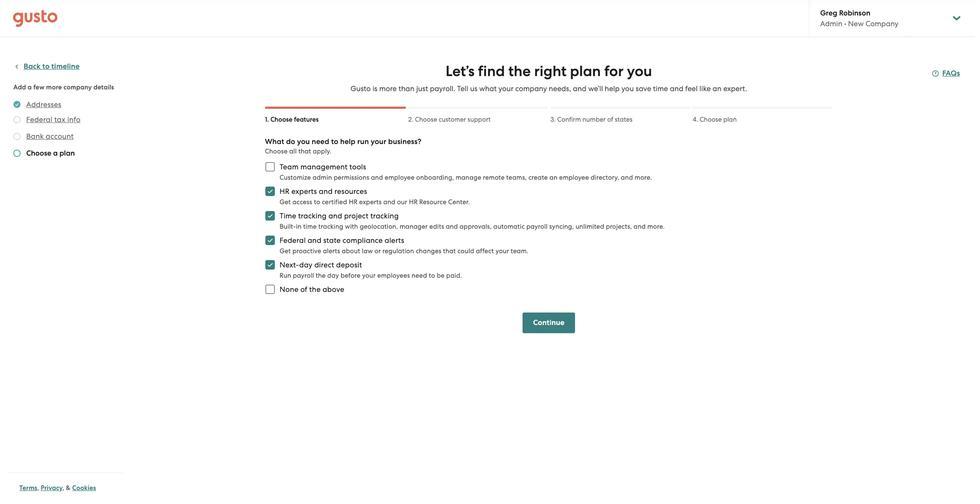 Task type: locate. For each thing, give the bounding box(es) containing it.
Federal and state compliance alerts checkbox
[[261, 231, 280, 250]]

add
[[13, 83, 26, 91]]

your right run
[[371, 137, 387, 146]]

0 horizontal spatial time
[[303, 223, 317, 231]]

0 horizontal spatial an
[[550, 174, 558, 182]]

approvals,
[[460, 223, 492, 231]]

check image up check image
[[13, 133, 21, 140]]

hr down the resources on the top left of page
[[349, 198, 358, 206]]

choose up what
[[271, 116, 293, 123]]

0 vertical spatial a
[[28, 83, 32, 91]]

2 check image from the top
[[13, 133, 21, 140]]

0 vertical spatial plan
[[570, 62, 601, 80]]

company down timeline
[[64, 83, 92, 91]]

permissions
[[334, 174, 369, 182]]

check image down circle check 'image'
[[13, 116, 21, 123]]

day up the above
[[327, 272, 339, 280]]

company down right
[[516, 84, 547, 93]]

account
[[46, 132, 74, 141]]

that
[[298, 148, 311, 155], [443, 247, 456, 255]]

payroll up none of the above
[[293, 272, 314, 280]]

0 vertical spatial time
[[653, 84, 668, 93]]

1 vertical spatial day
[[327, 272, 339, 280]]

get up next-
[[280, 247, 291, 255]]

1 horizontal spatial federal
[[280, 236, 306, 245]]

federal down addresses
[[26, 115, 52, 124]]

0 horizontal spatial payroll
[[293, 272, 314, 280]]

check image
[[13, 116, 21, 123], [13, 133, 21, 140]]

help left run
[[340, 137, 356, 146]]

0 horizontal spatial of
[[301, 285, 308, 294]]

federal inside button
[[26, 115, 52, 124]]

1 vertical spatial experts
[[359, 198, 382, 206]]

a left 'few'
[[28, 83, 32, 91]]

1 vertical spatial payroll
[[293, 272, 314, 280]]

and up the certified
[[319, 187, 333, 196]]

0 vertical spatial experts
[[291, 187, 317, 196]]

1 vertical spatial need
[[412, 272, 427, 280]]

time right save
[[653, 84, 668, 93]]

just
[[416, 84, 428, 93]]

customize
[[280, 174, 311, 182]]

features
[[294, 116, 319, 123]]

1 vertical spatial a
[[53, 149, 58, 158]]

plan down expert.
[[724, 116, 737, 123]]

with
[[345, 223, 358, 231]]

0 horizontal spatial federal
[[26, 115, 52, 124]]

experts
[[291, 187, 317, 196], [359, 198, 382, 206]]

0 vertical spatial need
[[312, 137, 329, 146]]

employee
[[385, 174, 415, 182], [559, 174, 589, 182]]

0 horizontal spatial need
[[312, 137, 329, 146]]

run payroll the day before your employees need to be paid.
[[280, 272, 462, 280]]

you up save
[[627, 62, 652, 80]]

, left privacy
[[37, 484, 39, 492]]

0 vertical spatial check image
[[13, 116, 21, 123]]

payroll left syncing,
[[527, 223, 548, 231]]

to
[[42, 62, 50, 71], [331, 137, 338, 146], [314, 198, 320, 206], [429, 272, 435, 280]]

experts up project
[[359, 198, 382, 206]]

2 horizontal spatial hr
[[409, 198, 418, 206]]

expert.
[[724, 84, 747, 93]]

0 horizontal spatial that
[[298, 148, 311, 155]]

home image
[[13, 10, 58, 27]]

hr down customize
[[280, 187, 290, 196]]

none of the above
[[280, 285, 344, 294]]

hr right our
[[409, 198, 418, 206]]

0 vertical spatial the
[[509, 62, 531, 80]]

0 horizontal spatial hr
[[280, 187, 290, 196]]

choose inside list
[[26, 149, 51, 158]]

1 horizontal spatial day
[[327, 272, 339, 280]]

project
[[344, 212, 369, 220]]

and up proactive
[[308, 236, 322, 245]]

0 horizontal spatial day
[[299, 261, 313, 269]]

1 vertical spatial that
[[443, 247, 456, 255]]

run
[[280, 272, 291, 280]]

more.
[[635, 174, 652, 182], [648, 223, 665, 231]]

and down the certified
[[329, 212, 342, 220]]

time inside let's find the right plan for you gusto is more than just payroll. tell us what your company needs, and we'll help you save time and feel like an expert.
[[653, 84, 668, 93]]

alerts down the state
[[323, 247, 340, 255]]

0 horizontal spatial help
[[340, 137, 356, 146]]

an right like
[[713, 84, 722, 93]]

gusto
[[351, 84, 371, 93]]

choose for choose features
[[271, 116, 293, 123]]

2 get from the top
[[280, 247, 291, 255]]

plan inside let's find the right plan for you gusto is more than just payroll. tell us what your company needs, and we'll help you save time and feel like an expert.
[[570, 62, 601, 80]]

1 horizontal spatial an
[[713, 84, 722, 93]]

unlimited
[[576, 223, 604, 231]]

tax
[[54, 115, 65, 124]]

0 vertical spatial get
[[280, 198, 291, 206]]

1 vertical spatial help
[[340, 137, 356, 146]]

tracking down time tracking and project tracking
[[319, 223, 343, 231]]

more right 'few'
[[46, 83, 62, 91]]

your
[[499, 84, 514, 93], [371, 137, 387, 146], [496, 247, 509, 255], [362, 272, 376, 280]]

faqs
[[943, 69, 960, 78]]

2 , from the left
[[62, 484, 64, 492]]

create
[[529, 174, 548, 182]]

1 horizontal spatial experts
[[359, 198, 382, 206]]

1 horizontal spatial plan
[[570, 62, 601, 80]]

addresses
[[26, 100, 61, 109]]

or
[[375, 247, 381, 255]]

a down account
[[53, 149, 58, 158]]

0 horizontal spatial ,
[[37, 484, 39, 492]]

faqs button
[[932, 68, 960, 79]]

let's
[[446, 62, 475, 80]]

syncing,
[[549, 223, 574, 231]]

a
[[28, 83, 32, 91], [53, 149, 58, 158]]

affect
[[476, 247, 494, 255]]

1 vertical spatial an
[[550, 174, 558, 182]]

your right what
[[499, 84, 514, 93]]

check image
[[13, 150, 21, 157]]

federal for federal and state compliance alerts
[[280, 236, 306, 245]]

manage
[[456, 174, 481, 182]]

more. right directory,
[[635, 174, 652, 182]]

day
[[299, 261, 313, 269], [327, 272, 339, 280]]

choose down what
[[265, 148, 288, 155]]

2 vertical spatial you
[[297, 137, 310, 146]]

get up time
[[280, 198, 291, 206]]

day down proactive
[[299, 261, 313, 269]]

1 horizontal spatial a
[[53, 149, 58, 158]]

alerts up regulation at left
[[385, 236, 404, 245]]

1 horizontal spatial alerts
[[385, 236, 404, 245]]

remote
[[483, 174, 505, 182]]

help right we'll
[[605, 84, 620, 93]]

1 horizontal spatial that
[[443, 247, 456, 255]]

1 vertical spatial the
[[316, 272, 326, 280]]

of left states
[[608, 116, 614, 123]]

terms
[[19, 484, 37, 492]]

0 vertical spatial that
[[298, 148, 311, 155]]

customer
[[439, 116, 466, 123]]

time
[[280, 212, 296, 220]]

0 vertical spatial alerts
[[385, 236, 404, 245]]

certified
[[322, 198, 347, 206]]

1 vertical spatial federal
[[280, 236, 306, 245]]

to right back
[[42, 62, 50, 71]]

plan down account
[[59, 149, 75, 158]]

1 check image from the top
[[13, 116, 21, 123]]

privacy
[[41, 484, 62, 492]]

you right do
[[297, 137, 310, 146]]

2 vertical spatial the
[[309, 285, 321, 294]]

continue
[[533, 318, 565, 327]]

greg robinson admin • new company
[[821, 9, 899, 28]]

0 vertical spatial day
[[299, 261, 313, 269]]

1 horizontal spatial more
[[379, 84, 397, 93]]

alerts
[[385, 236, 404, 245], [323, 247, 340, 255]]

experts up access
[[291, 187, 317, 196]]

time
[[653, 84, 668, 93], [303, 223, 317, 231]]

0 vertical spatial federal
[[26, 115, 52, 124]]

need up the apply.
[[312, 137, 329, 146]]

0 vertical spatial help
[[605, 84, 620, 93]]

0 horizontal spatial a
[[28, 83, 32, 91]]

time right in
[[303, 223, 317, 231]]

federal down the built-
[[280, 236, 306, 245]]

0 vertical spatial of
[[608, 116, 614, 123]]

choose down bank
[[26, 149, 51, 158]]

to inside button
[[42, 62, 50, 71]]

help inside let's find the right plan for you gusto is more than just payroll. tell us what your company needs, and we'll help you save time and feel like an expert.
[[605, 84, 620, 93]]

that right all
[[298, 148, 311, 155]]

more. right projects,
[[648, 223, 665, 231]]

back to timeline
[[24, 62, 80, 71]]

above
[[323, 285, 344, 294]]

continue button
[[523, 313, 575, 333]]

hr experts and resources
[[280, 187, 367, 196]]

1 horizontal spatial time
[[653, 84, 668, 93]]

customize admin permissions and employee onboarding, manage remote teams, create an employee directory, and more.
[[280, 174, 652, 182]]

circle check image
[[13, 99, 21, 110]]

1 vertical spatial check image
[[13, 133, 21, 140]]

, left &
[[62, 484, 64, 492]]

your right before
[[362, 272, 376, 280]]

choose down like
[[700, 116, 722, 123]]

tracking up geolocation,
[[371, 212, 399, 220]]

number
[[583, 116, 606, 123]]

plan up we'll
[[570, 62, 601, 80]]

a inside list
[[53, 149, 58, 158]]

Next-day direct deposit checkbox
[[261, 256, 280, 275]]

0 horizontal spatial experts
[[291, 187, 317, 196]]

and
[[573, 84, 587, 93], [670, 84, 684, 93], [371, 174, 383, 182], [621, 174, 633, 182], [319, 187, 333, 196], [383, 198, 396, 206], [329, 212, 342, 220], [446, 223, 458, 231], [634, 223, 646, 231], [308, 236, 322, 245]]

states
[[615, 116, 633, 123]]

1 vertical spatial time
[[303, 223, 317, 231]]

than
[[399, 84, 415, 93]]

run
[[357, 137, 369, 146]]

employee up our
[[385, 174, 415, 182]]

team
[[280, 163, 299, 171]]

greg
[[821, 9, 838, 18]]

choose
[[271, 116, 293, 123], [415, 116, 437, 123], [700, 116, 722, 123], [265, 148, 288, 155], [26, 149, 51, 158]]

changes
[[416, 247, 442, 255]]

1 horizontal spatial employee
[[559, 174, 589, 182]]

0 horizontal spatial alerts
[[323, 247, 340, 255]]

the right "find"
[[509, 62, 531, 80]]

1 horizontal spatial help
[[605, 84, 620, 93]]

is
[[373, 84, 378, 93]]

edits
[[430, 223, 444, 231]]

cookies button
[[72, 483, 96, 494]]

1 horizontal spatial company
[[516, 84, 547, 93]]

help
[[605, 84, 620, 93], [340, 137, 356, 146]]

the down next-day direct deposit at the bottom left of the page
[[316, 272, 326, 280]]

that left could
[[443, 247, 456, 255]]

company
[[64, 83, 92, 91], [516, 84, 547, 93]]

choose left customer
[[415, 116, 437, 123]]

that inside what do you need to help run your business? choose all that apply.
[[298, 148, 311, 155]]

0 vertical spatial an
[[713, 84, 722, 93]]

we'll
[[588, 84, 603, 93]]

2 horizontal spatial plan
[[724, 116, 737, 123]]

and left we'll
[[573, 84, 587, 93]]

back to timeline button
[[13, 62, 80, 72]]

the left the above
[[309, 285, 321, 294]]

in
[[296, 223, 302, 231]]

a for few
[[28, 83, 32, 91]]

choose for choose customer support
[[415, 116, 437, 123]]

teams,
[[506, 174, 527, 182]]

you left save
[[622, 84, 634, 93]]

1 vertical spatial get
[[280, 247, 291, 255]]

an right the create
[[550, 174, 558, 182]]

get
[[280, 198, 291, 206], [280, 247, 291, 255]]

0 horizontal spatial plan
[[59, 149, 75, 158]]

choose features
[[271, 116, 319, 123]]

employee left directory,
[[559, 174, 589, 182]]

1 get from the top
[[280, 198, 291, 206]]

more right the is
[[379, 84, 397, 93]]

0 vertical spatial you
[[627, 62, 652, 80]]

2 vertical spatial plan
[[59, 149, 75, 158]]

to up the apply.
[[331, 137, 338, 146]]

your inside let's find the right plan for you gusto is more than just payroll. tell us what your company needs, and we'll help you save time and feel like an expert.
[[499, 84, 514, 93]]

1 horizontal spatial ,
[[62, 484, 64, 492]]

new
[[848, 19, 864, 28]]

None of the above checkbox
[[261, 280, 280, 299]]

choose inside what do you need to help run your business? choose all that apply.
[[265, 148, 288, 155]]

0 vertical spatial payroll
[[527, 223, 548, 231]]

the inside let's find the right plan for you gusto is more than just payroll. tell us what your company needs, and we'll help you save time and feel like an expert.
[[509, 62, 531, 80]]

to left 'be'
[[429, 272, 435, 280]]

tracking down access
[[298, 212, 327, 220]]

of right none on the bottom left of page
[[301, 285, 308, 294]]

need left 'be'
[[412, 272, 427, 280]]

and right edits
[[446, 223, 458, 231]]

1 horizontal spatial payroll
[[527, 223, 548, 231]]

0 horizontal spatial employee
[[385, 174, 415, 182]]



Task type: vqa. For each thing, say whether or not it's contained in the screenshot.
topmost "Pay"
no



Task type: describe. For each thing, give the bounding box(es) containing it.
what
[[479, 84, 497, 93]]

needs,
[[549, 84, 571, 93]]

save
[[636, 84, 651, 93]]

support
[[468, 116, 491, 123]]

more inside let's find the right plan for you gusto is more than just payroll. tell us what your company needs, and we'll help you save time and feel like an expert.
[[379, 84, 397, 93]]

federal tax info button
[[26, 114, 81, 125]]

state
[[323, 236, 341, 245]]

cookies
[[72, 484, 96, 492]]

our
[[397, 198, 407, 206]]

choose plan
[[700, 116, 737, 123]]

compliance
[[343, 236, 383, 245]]

1 vertical spatial plan
[[724, 116, 737, 123]]

get proactive alerts about law or regulation changes that could affect your team.
[[280, 247, 529, 255]]

direct
[[315, 261, 334, 269]]

need inside what do you need to help run your business? choose all that apply.
[[312, 137, 329, 146]]

next-
[[280, 261, 299, 269]]

choose for choose a plan
[[26, 149, 51, 158]]

1 vertical spatial more.
[[648, 223, 665, 231]]

get for federal
[[280, 247, 291, 255]]

tools
[[350, 163, 366, 171]]

what do you need to help run your business? choose all that apply.
[[265, 137, 422, 155]]

apply.
[[313, 148, 332, 155]]

team management tools
[[280, 163, 366, 171]]

be
[[437, 272, 445, 280]]

0 vertical spatial more.
[[635, 174, 652, 182]]

add a few more company details
[[13, 83, 114, 91]]

and right projects,
[[634, 223, 646, 231]]

could
[[458, 247, 474, 255]]

federal and state compliance alerts
[[280, 236, 404, 245]]

team.
[[511, 247, 529, 255]]

timeline
[[51, 62, 80, 71]]

right
[[534, 62, 567, 80]]

1 , from the left
[[37, 484, 39, 492]]

find
[[478, 62, 505, 80]]

law
[[362, 247, 373, 255]]

the for payroll
[[316, 272, 326, 280]]

Time tracking and project tracking checkbox
[[261, 207, 280, 225]]

HR experts and resources checkbox
[[261, 182, 280, 201]]

bank
[[26, 132, 44, 141]]

1 employee from the left
[[385, 174, 415, 182]]

robinson
[[839, 9, 871, 18]]

addresses button
[[26, 99, 61, 110]]

geolocation,
[[360, 223, 398, 231]]

federal for federal tax info
[[26, 115, 52, 124]]

get for hr
[[280, 198, 291, 206]]

proactive
[[293, 247, 321, 255]]

1 vertical spatial you
[[622, 84, 634, 93]]

1 horizontal spatial need
[[412, 272, 427, 280]]

deposit
[[336, 261, 362, 269]]

employees
[[377, 272, 410, 280]]

tell
[[457, 84, 468, 93]]

and left feel
[[670, 84, 684, 93]]

check image for bank
[[13, 133, 21, 140]]

next-day direct deposit
[[280, 261, 362, 269]]

1 vertical spatial of
[[301, 285, 308, 294]]

admin
[[821, 19, 843, 28]]

payroll.
[[430, 84, 455, 93]]

time tracking and project tracking
[[280, 212, 399, 220]]

your left team.
[[496, 247, 509, 255]]

check image for federal
[[13, 116, 21, 123]]

paid.
[[446, 272, 462, 280]]

center.
[[448, 198, 470, 206]]

choose customer support
[[415, 116, 491, 123]]

the for of
[[309, 285, 321, 294]]

details
[[93, 83, 114, 91]]

1 horizontal spatial of
[[608, 116, 614, 123]]

to down hr experts and resources
[[314, 198, 320, 206]]

help inside what do you need to help run your business? choose all that apply.
[[340, 137, 356, 146]]

choose a plan list
[[13, 99, 119, 160]]

built-
[[280, 223, 296, 231]]

admin
[[313, 174, 332, 182]]

Team management tools checkbox
[[261, 157, 280, 176]]

and right directory,
[[621, 174, 633, 182]]

and left our
[[383, 198, 396, 206]]

your inside what do you need to help run your business? choose all that apply.
[[371, 137, 387, 146]]

1 horizontal spatial hr
[[349, 198, 358, 206]]

let's find the right plan for you gusto is more than just payroll. tell us what your company needs, and we'll help you save time and feel like an expert.
[[351, 62, 747, 93]]

2 employee from the left
[[559, 174, 589, 182]]

bank account
[[26, 132, 74, 141]]

few
[[33, 83, 45, 91]]

terms , privacy , & cookies
[[19, 484, 96, 492]]

choose a plan
[[26, 149, 75, 158]]

business?
[[388, 137, 422, 146]]

for
[[605, 62, 624, 80]]

company
[[866, 19, 899, 28]]

a for plan
[[53, 149, 58, 158]]

us
[[470, 84, 478, 93]]

confirm
[[557, 116, 581, 123]]

•
[[845, 19, 847, 28]]

confirm number of states
[[557, 116, 633, 123]]

resources
[[335, 187, 367, 196]]

federal tax info
[[26, 115, 81, 124]]

onboarding,
[[416, 174, 454, 182]]

0 horizontal spatial company
[[64, 83, 92, 91]]

to inside what do you need to help run your business? choose all that apply.
[[331, 137, 338, 146]]

the for find
[[509, 62, 531, 80]]

choose for choose plan
[[700, 116, 722, 123]]

you inside what do you need to help run your business? choose all that apply.
[[297, 137, 310, 146]]

an inside let's find the right plan for you gusto is more than just payroll. tell us what your company needs, and we'll help you save time and feel like an expert.
[[713, 84, 722, 93]]

bank account button
[[26, 131, 74, 142]]

resource
[[419, 198, 447, 206]]

0 horizontal spatial more
[[46, 83, 62, 91]]

none
[[280, 285, 299, 294]]

&
[[66, 484, 71, 492]]

company inside let's find the right plan for you gusto is more than just payroll. tell us what your company needs, and we'll help you save time and feel like an expert.
[[516, 84, 547, 93]]

terms link
[[19, 484, 37, 492]]

privacy link
[[41, 484, 62, 492]]

and up get access to certified hr experts and our hr resource center.
[[371, 174, 383, 182]]

what
[[265, 137, 284, 146]]

projects,
[[606, 223, 632, 231]]

feel
[[685, 84, 698, 93]]

1 vertical spatial alerts
[[323, 247, 340, 255]]

about
[[342, 247, 360, 255]]

plan inside the choose a plan list
[[59, 149, 75, 158]]

all
[[289, 148, 297, 155]]



